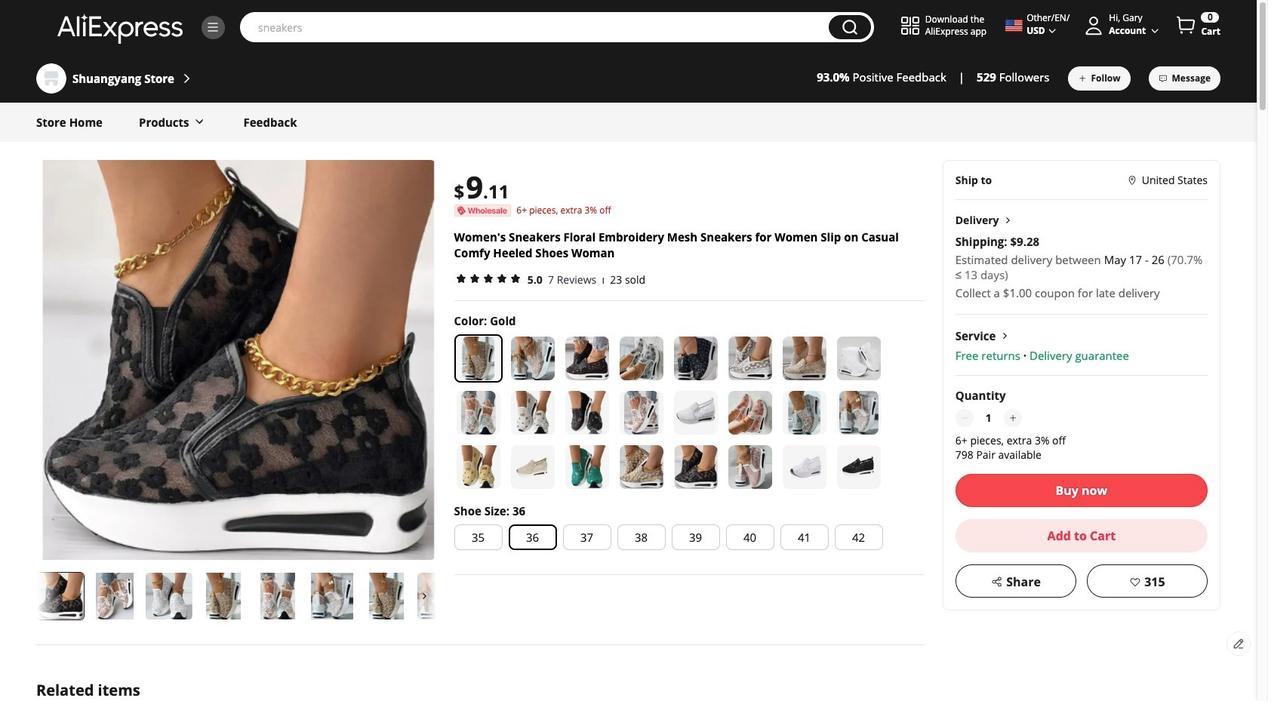 Task type: describe. For each thing, give the bounding box(es) containing it.
sneakers text field
[[251, 20, 821, 35]]

1sqid_b image
[[206, 20, 220, 34]]



Task type: vqa. For each thing, say whether or not it's contained in the screenshot.
1SQID_B image
yes



Task type: locate. For each thing, give the bounding box(es) containing it.
None text field
[[977, 409, 1001, 428]]

None button
[[829, 15, 871, 39]]



